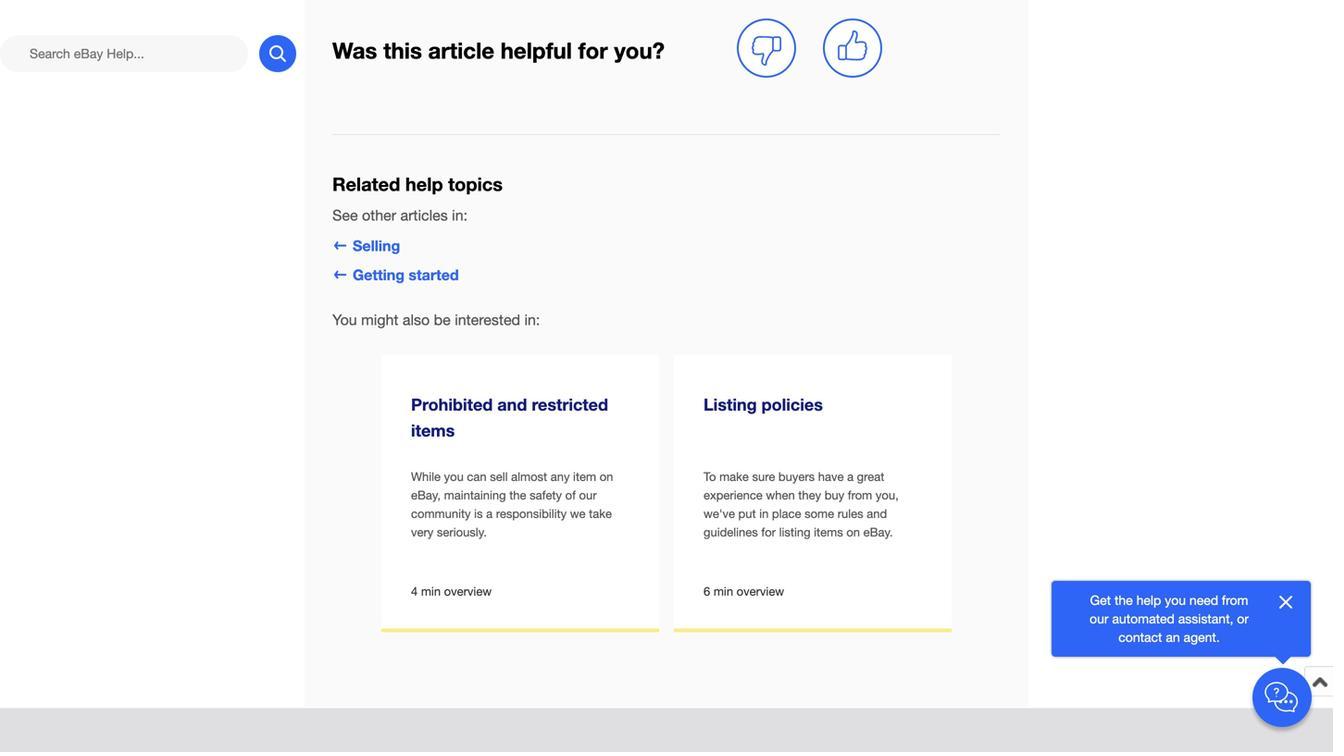 Task type: vqa. For each thing, say whether or not it's contained in the screenshot.
the right help
yes



Task type: describe. For each thing, give the bounding box(es) containing it.
was
[[332, 37, 377, 64]]

0 vertical spatial in:
[[452, 207, 468, 224]]

you
[[332, 312, 357, 329]]

min for listing policies
[[714, 585, 733, 599]]

6
[[704, 585, 710, 599]]

safety
[[530, 488, 562, 503]]

an
[[1166, 630, 1180, 645]]

items inside to make sure buyers have a great experience when they buy from you, we've put in place some rules and guidelines for listing items on ebay.
[[814, 526, 843, 540]]

restricted
[[532, 395, 608, 415]]

and inside to make sure buyers have a great experience when they buy from you, we've put in place some rules and guidelines for listing items on ebay.
[[867, 507, 887, 521]]

4
[[411, 585, 418, 599]]

experience
[[704, 488, 763, 503]]

while
[[411, 470, 441, 484]]

might
[[361, 312, 399, 329]]

see
[[332, 207, 358, 224]]

can
[[467, 470, 487, 484]]

overview for listing policies
[[737, 585, 784, 599]]

automated
[[1112, 612, 1175, 627]]

getting started
[[353, 266, 459, 284]]

also
[[403, 312, 430, 329]]

sell
[[490, 470, 508, 484]]

need
[[1190, 593, 1219, 608]]

0 horizontal spatial for
[[578, 37, 608, 64]]

community
[[411, 507, 471, 521]]

or
[[1237, 612, 1249, 627]]

from inside the get the help you need from our automated assistant, or contact an agent.
[[1222, 593, 1249, 608]]

article
[[428, 37, 495, 64]]

to make sure buyers have a great experience when they buy from you, we've put in place some rules and guidelines for listing items on ebay.
[[704, 470, 899, 540]]

sure
[[752, 470, 775, 484]]

getting
[[353, 266, 405, 284]]

any
[[551, 470, 570, 484]]

related help topics
[[332, 173, 503, 196]]

a inside to make sure buyers have a great experience when they buy from you, we've put in place some rules and guidelines for listing items on ebay.
[[847, 470, 854, 484]]

policies
[[762, 395, 823, 415]]

buyers
[[779, 470, 815, 484]]

4 min overview
[[411, 585, 492, 599]]

buy
[[825, 488, 845, 503]]

0 horizontal spatial help
[[405, 173, 443, 196]]

while you can sell almost any item on ebay, maintaining the safety of our community is a responsibility we take very seriously.
[[411, 470, 613, 540]]

make
[[720, 470, 749, 484]]

you inside while you can sell almost any item on ebay, maintaining the safety of our community is a responsibility we take very seriously.
[[444, 470, 464, 484]]

in
[[759, 507, 769, 521]]

agent.
[[1184, 630, 1220, 645]]

items inside prohibited and restricted items
[[411, 421, 455, 441]]

listing
[[704, 395, 757, 415]]

they
[[798, 488, 821, 503]]

ebay.
[[864, 526, 893, 540]]

6 min overview
[[704, 585, 784, 599]]

interested
[[455, 312, 520, 329]]

maintaining
[[444, 488, 506, 503]]

item
[[573, 470, 596, 484]]

ebay,
[[411, 488, 441, 503]]



Task type: locate. For each thing, give the bounding box(es) containing it.
responsibility
[[496, 507, 567, 521]]

take
[[589, 507, 612, 521]]

in:
[[452, 207, 468, 224], [525, 312, 540, 329]]

0 vertical spatial from
[[848, 488, 873, 503]]

put
[[739, 507, 756, 521]]

1 horizontal spatial in:
[[525, 312, 540, 329]]

1 vertical spatial from
[[1222, 593, 1249, 608]]

this
[[383, 37, 422, 64]]

we
[[570, 507, 586, 521]]

1 horizontal spatial min
[[714, 585, 733, 599]]

a right is
[[486, 507, 493, 521]]

min for prohibited and restricted items
[[421, 585, 441, 599]]

0 vertical spatial for
[[578, 37, 608, 64]]

help inside the get the help you need from our automated assistant, or contact an agent.
[[1137, 593, 1161, 608]]

a inside while you can sell almost any item on ebay, maintaining the safety of our community is a responsibility we take very seriously.
[[486, 507, 493, 521]]

0 vertical spatial our
[[579, 488, 597, 503]]

in: right 'interested'
[[525, 312, 540, 329]]

1 vertical spatial the
[[1115, 593, 1133, 608]]

our inside the get the help you need from our automated assistant, or contact an agent.
[[1090, 612, 1109, 627]]

get the help you need from our automated assistant, or contact an agent. tooltip
[[1082, 592, 1258, 647]]

our right of
[[579, 488, 597, 503]]

1 horizontal spatial and
[[867, 507, 887, 521]]

1 vertical spatial in:
[[525, 312, 540, 329]]

seriously.
[[437, 526, 487, 540]]

1 vertical spatial and
[[867, 507, 887, 521]]

0 horizontal spatial on
[[600, 470, 613, 484]]

1 horizontal spatial the
[[1115, 593, 1133, 608]]

on inside to make sure buyers have a great experience when they buy from you, we've put in place some rules and guidelines for listing items on ebay.
[[847, 526, 860, 540]]

items down 'prohibited'
[[411, 421, 455, 441]]

guidelines
[[704, 526, 758, 540]]

0 horizontal spatial overview
[[444, 585, 492, 599]]

min right 6
[[714, 585, 733, 599]]

overview for prohibited and restricted items
[[444, 585, 492, 599]]

0 horizontal spatial you
[[444, 470, 464, 484]]

0 horizontal spatial in:
[[452, 207, 468, 224]]

overview right 4
[[444, 585, 492, 599]]

listing policies
[[704, 395, 823, 415]]

0 horizontal spatial a
[[486, 507, 493, 521]]

articles
[[400, 207, 448, 224]]

1 vertical spatial items
[[814, 526, 843, 540]]

and left restricted
[[498, 395, 527, 415]]

the down almost
[[509, 488, 526, 503]]

the
[[509, 488, 526, 503], [1115, 593, 1133, 608]]

and up ebay.
[[867, 507, 887, 521]]

you?
[[614, 37, 665, 64]]

a
[[847, 470, 854, 484], [486, 507, 493, 521]]

min
[[421, 585, 441, 599], [714, 585, 733, 599]]

0 horizontal spatial min
[[421, 585, 441, 599]]

to
[[704, 470, 716, 484]]

for left you? at top left
[[578, 37, 608, 64]]

min right 4
[[421, 585, 441, 599]]

1 vertical spatial a
[[486, 507, 493, 521]]

get
[[1090, 593, 1111, 608]]

was this article helpful for you?
[[332, 37, 665, 64]]

0 horizontal spatial the
[[509, 488, 526, 503]]

1 vertical spatial help
[[1137, 593, 1161, 608]]

1 horizontal spatial from
[[1222, 593, 1249, 608]]

of
[[565, 488, 576, 503]]

you inside the get the help you need from our automated assistant, or contact an agent.
[[1165, 593, 1186, 608]]

1 vertical spatial on
[[847, 526, 860, 540]]

rules
[[838, 507, 864, 521]]

on down the rules
[[847, 526, 860, 540]]

from inside to make sure buyers have a great experience when they buy from you, we've put in place some rules and guidelines for listing items on ebay.
[[848, 488, 873, 503]]

selling link
[[332, 237, 400, 255]]

1 overview from the left
[[444, 585, 492, 599]]

Search eBay Help... text field
[[0, 35, 248, 72]]

help up articles
[[405, 173, 443, 196]]

2 overview from the left
[[737, 585, 784, 599]]

we've
[[704, 507, 735, 521]]

1 horizontal spatial on
[[847, 526, 860, 540]]

0 horizontal spatial items
[[411, 421, 455, 441]]

1 horizontal spatial overview
[[737, 585, 784, 599]]

1 horizontal spatial items
[[814, 526, 843, 540]]

0 vertical spatial a
[[847, 470, 854, 484]]

for inside to make sure buyers have a great experience when they buy from you, we've put in place some rules and guidelines for listing items on ebay.
[[762, 526, 776, 540]]

listing
[[779, 526, 811, 540]]

other
[[362, 207, 396, 224]]

1 vertical spatial our
[[1090, 612, 1109, 627]]

our
[[579, 488, 597, 503], [1090, 612, 1109, 627]]

1 horizontal spatial you
[[1165, 593, 1186, 608]]

be
[[434, 312, 451, 329]]

topics
[[448, 173, 503, 196]]

our down get
[[1090, 612, 1109, 627]]

some
[[805, 507, 834, 521]]

for down in
[[762, 526, 776, 540]]

from
[[848, 488, 873, 503], [1222, 593, 1249, 608]]

very
[[411, 526, 434, 540]]

overview right 6
[[737, 585, 784, 599]]

a right have
[[847, 470, 854, 484]]

prohibited
[[411, 395, 493, 415]]

assistant,
[[1179, 612, 1234, 627]]

from up the or
[[1222, 593, 1249, 608]]

and inside prohibited and restricted items
[[498, 395, 527, 415]]

place
[[772, 507, 801, 521]]

0 vertical spatial help
[[405, 173, 443, 196]]

is
[[474, 507, 483, 521]]

on inside while you can sell almost any item on ebay, maintaining the safety of our community is a responsibility we take very seriously.
[[600, 470, 613, 484]]

help up automated
[[1137, 593, 1161, 608]]

on
[[600, 470, 613, 484], [847, 526, 860, 540]]

items
[[411, 421, 455, 441], [814, 526, 843, 540]]

our inside while you can sell almost any item on ebay, maintaining the safety of our community is a responsibility we take very seriously.
[[579, 488, 597, 503]]

in: down topics
[[452, 207, 468, 224]]

0 horizontal spatial and
[[498, 395, 527, 415]]

when
[[766, 488, 795, 503]]

on right the item
[[600, 470, 613, 484]]

started
[[409, 266, 459, 284]]

0 horizontal spatial from
[[848, 488, 873, 503]]

from up the rules
[[848, 488, 873, 503]]

contact
[[1119, 630, 1163, 645]]

selling
[[353, 237, 400, 255]]

great
[[857, 470, 885, 484]]

help
[[405, 173, 443, 196], [1137, 593, 1161, 608]]

have
[[818, 470, 844, 484]]

you,
[[876, 488, 899, 503]]

almost
[[511, 470, 547, 484]]

the right get
[[1115, 593, 1133, 608]]

0 horizontal spatial our
[[579, 488, 597, 503]]

prohibited and restricted items
[[411, 395, 608, 441]]

see other articles in:
[[332, 207, 468, 224]]

get the help you need from our automated assistant, or contact an agent.
[[1090, 593, 1249, 645]]

you might also be interested in:
[[332, 312, 540, 329]]

1 min from the left
[[421, 585, 441, 599]]

the inside while you can sell almost any item on ebay, maintaining the safety of our community is a responsibility we take very seriously.
[[509, 488, 526, 503]]

0 vertical spatial you
[[444, 470, 464, 484]]

1 horizontal spatial our
[[1090, 612, 1109, 627]]

the inside the get the help you need from our automated assistant, or contact an agent.
[[1115, 593, 1133, 608]]

1 horizontal spatial a
[[847, 470, 854, 484]]

you
[[444, 470, 464, 484], [1165, 593, 1186, 608]]

you left can
[[444, 470, 464, 484]]

2 min from the left
[[714, 585, 733, 599]]

and
[[498, 395, 527, 415], [867, 507, 887, 521]]

1 vertical spatial for
[[762, 526, 776, 540]]

1 vertical spatial you
[[1165, 593, 1186, 608]]

0 vertical spatial on
[[600, 470, 613, 484]]

overview
[[444, 585, 492, 599], [737, 585, 784, 599]]

0 vertical spatial the
[[509, 488, 526, 503]]

getting started link
[[332, 266, 459, 284]]

helpful
[[501, 37, 572, 64]]

for
[[578, 37, 608, 64], [762, 526, 776, 540]]

you left "need"
[[1165, 593, 1186, 608]]

0 vertical spatial and
[[498, 395, 527, 415]]

0 vertical spatial items
[[411, 421, 455, 441]]

items down some
[[814, 526, 843, 540]]

1 horizontal spatial help
[[1137, 593, 1161, 608]]

related
[[332, 173, 400, 196]]

1 horizontal spatial for
[[762, 526, 776, 540]]



